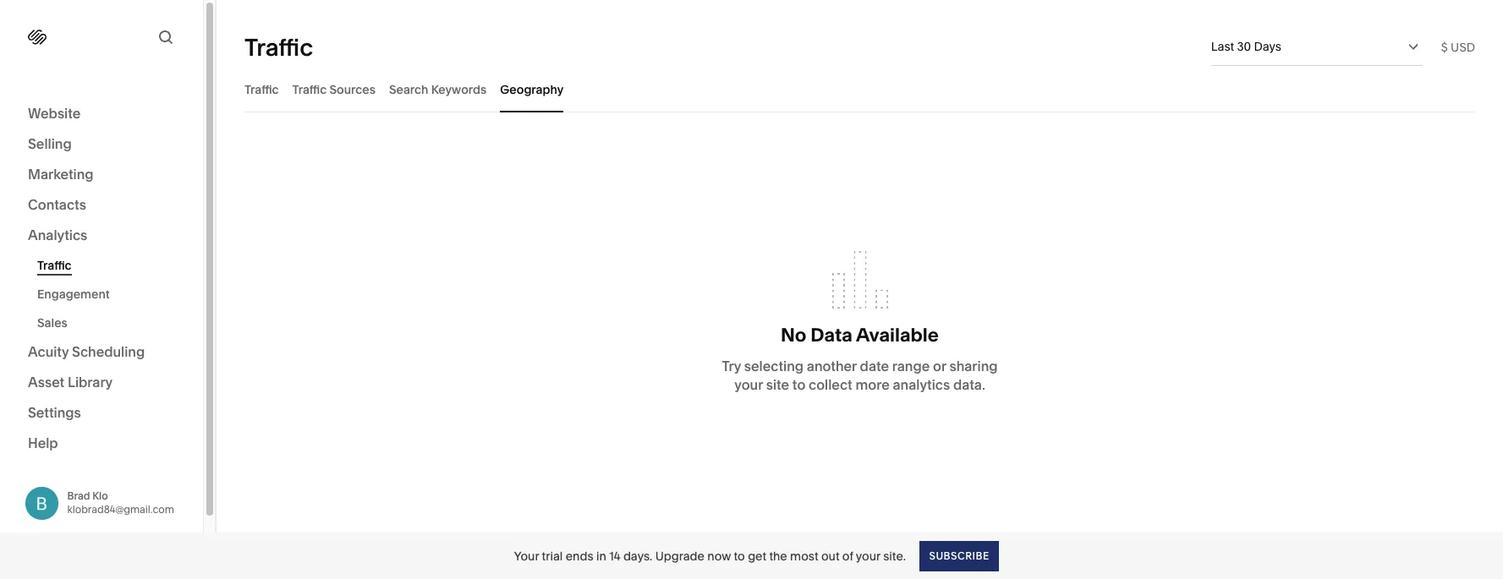 Task type: locate. For each thing, give the bounding box(es) containing it.
to
[[793, 377, 806, 393], [734, 549, 745, 564]]

$ usd
[[1441, 39, 1475, 55]]

now
[[708, 549, 731, 564]]

1 horizontal spatial to
[[793, 377, 806, 393]]

website
[[28, 105, 81, 122]]

analytics
[[893, 377, 950, 393]]

try selecting another date range or sharing your site to collect more analytics data.
[[722, 358, 998, 393]]

traffic left traffic sources
[[245, 82, 279, 97]]

to left get
[[734, 549, 745, 564]]

klo
[[92, 490, 108, 503]]

brad
[[67, 490, 90, 503]]

30
[[1237, 39, 1251, 54]]

selling
[[28, 135, 72, 152]]

tab list containing traffic
[[245, 66, 1475, 113]]

klobrad84@gmail.com
[[67, 504, 174, 516]]

sales link
[[37, 309, 184, 338]]

0 vertical spatial to
[[793, 377, 806, 393]]

sources
[[329, 82, 376, 97]]

to right the site
[[793, 377, 806, 393]]

traffic sources button
[[292, 66, 376, 113]]

acuity
[[28, 343, 69, 360]]

0 horizontal spatial to
[[734, 549, 745, 564]]

most
[[790, 549, 819, 564]]

brad klo klobrad84@gmail.com
[[67, 490, 174, 516]]

1 vertical spatial to
[[734, 549, 745, 564]]

your down try
[[735, 377, 763, 393]]

get
[[748, 549, 767, 564]]

1 vertical spatial your
[[856, 549, 881, 564]]

tab list
[[245, 66, 1475, 113]]

sharing
[[950, 358, 998, 375]]

settings link
[[28, 404, 175, 424]]

search
[[389, 82, 429, 97]]

your
[[514, 549, 539, 564]]

sales
[[37, 316, 67, 331]]

marketing
[[28, 166, 94, 183]]

keywords
[[431, 82, 487, 97]]

contacts link
[[28, 195, 175, 216]]

geography button
[[500, 66, 564, 113]]

search keywords
[[389, 82, 487, 97]]

your
[[735, 377, 763, 393], [856, 549, 881, 564]]

traffic down "analytics"
[[37, 258, 72, 273]]

site.
[[883, 549, 906, 564]]

subscribe
[[929, 549, 989, 562]]

analytics
[[28, 227, 87, 244]]

collect
[[809, 377, 853, 393]]

selecting
[[744, 358, 804, 375]]

marketing link
[[28, 165, 175, 185]]

your inside try selecting another date range or sharing your site to collect more analytics data.
[[735, 377, 763, 393]]

0 horizontal spatial your
[[735, 377, 763, 393]]

upgrade
[[655, 549, 705, 564]]

help
[[28, 435, 58, 452]]

0 vertical spatial your
[[735, 377, 763, 393]]

data.
[[953, 377, 985, 393]]

traffic sources
[[292, 82, 376, 97]]

help link
[[28, 434, 58, 453]]

your right of
[[856, 549, 881, 564]]

website link
[[28, 104, 175, 124]]

traffic inside button
[[292, 82, 327, 97]]

days.
[[623, 549, 653, 564]]

traffic left sources
[[292, 82, 327, 97]]

the
[[769, 549, 787, 564]]

traffic
[[245, 33, 313, 61], [245, 82, 279, 97], [292, 82, 327, 97], [37, 258, 72, 273]]



Task type: vqa. For each thing, say whether or not it's contained in the screenshot.
the "Your trial ends in 14 days. Upgrade now to get the most out of your site."
yes



Task type: describe. For each thing, give the bounding box(es) containing it.
asset
[[28, 374, 64, 391]]

available
[[856, 324, 939, 347]]

site
[[766, 377, 789, 393]]

library
[[68, 374, 113, 391]]

selling link
[[28, 135, 175, 155]]

your trial ends in 14 days. upgrade now to get the most out of your site.
[[514, 549, 906, 564]]

try
[[722, 358, 741, 375]]

usd
[[1451, 39, 1475, 55]]

traffic up "traffic" button
[[245, 33, 313, 61]]

asset library
[[28, 374, 113, 391]]

scheduling
[[72, 343, 145, 360]]

search keywords button
[[389, 66, 487, 113]]

another
[[807, 358, 857, 375]]

trial
[[542, 549, 563, 564]]

traffic link
[[37, 251, 184, 280]]

last 30 days button
[[1211, 28, 1423, 65]]

engagement
[[37, 287, 110, 302]]

range
[[892, 358, 930, 375]]

$
[[1441, 39, 1448, 55]]

ends
[[566, 549, 594, 564]]

date
[[860, 358, 889, 375]]

traffic button
[[245, 66, 279, 113]]

subscribe button
[[920, 541, 999, 571]]

geography
[[500, 82, 564, 97]]

1 horizontal spatial your
[[856, 549, 881, 564]]

out
[[821, 549, 840, 564]]

contacts
[[28, 196, 86, 213]]

last 30 days
[[1211, 39, 1282, 54]]

or
[[933, 358, 946, 375]]

acuity scheduling
[[28, 343, 145, 360]]

14
[[609, 549, 621, 564]]

settings
[[28, 404, 81, 421]]

asset library link
[[28, 373, 175, 393]]

last
[[1211, 39, 1234, 54]]

acuity scheduling link
[[28, 343, 175, 363]]

more
[[856, 377, 890, 393]]

days
[[1254, 39, 1282, 54]]

analytics link
[[28, 226, 175, 246]]

in
[[596, 549, 606, 564]]

no data available
[[781, 324, 939, 347]]

of
[[843, 549, 853, 564]]

no
[[781, 324, 807, 347]]

engagement link
[[37, 280, 184, 309]]

to inside try selecting another date range or sharing your site to collect more analytics data.
[[793, 377, 806, 393]]

data
[[811, 324, 853, 347]]



